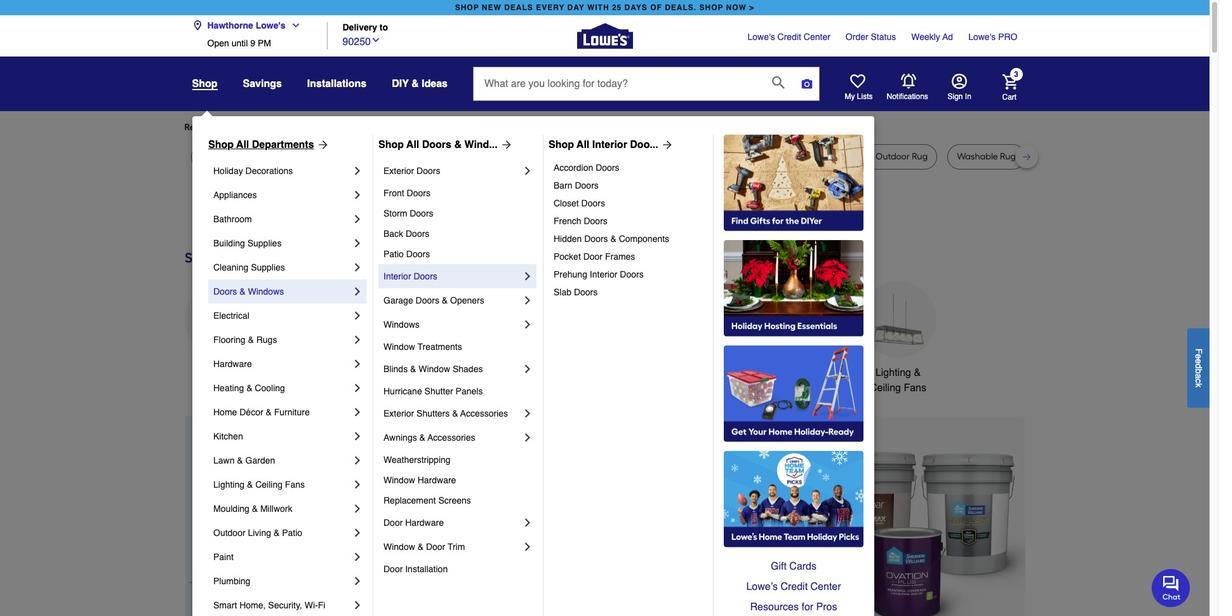 Task type: locate. For each thing, give the bounding box(es) containing it.
roth for area
[[545, 151, 564, 162]]

hardware link
[[213, 352, 351, 376]]

1 vertical spatial hardware
[[418, 475, 456, 485]]

1 horizontal spatial kitchen
[[476, 367, 510, 378]]

weatherstripping link
[[384, 450, 534, 470]]

supplies up cleaning supplies
[[247, 238, 282, 248]]

0 horizontal spatial you
[[300, 122, 315, 133]]

0 horizontal spatial shop
[[208, 139, 234, 151]]

0 vertical spatial patio
[[384, 249, 404, 259]]

1 vertical spatial smart
[[213, 600, 237, 610]]

indoor outdoor rug
[[848, 151, 928, 162]]

2 and from the left
[[654, 151, 670, 162]]

slab doors
[[554, 287, 598, 297]]

0 horizontal spatial washable
[[738, 151, 779, 162]]

flooring
[[213, 335, 246, 345]]

of
[[650, 3, 662, 12]]

smart inside button
[[773, 367, 800, 378]]

building supplies
[[213, 238, 282, 248]]

search image
[[772, 76, 785, 89]]

chevron right image for window & door trim
[[521, 540, 534, 553]]

furniture
[[274, 407, 310, 417]]

1 horizontal spatial patio
[[384, 249, 404, 259]]

you left more
[[300, 122, 315, 133]]

trim
[[448, 542, 465, 552]]

furniture
[[391, 151, 427, 162]]

arrow right image for shop all doors & wind...
[[498, 138, 513, 151]]

washable for washable rug
[[957, 151, 998, 162]]

1 horizontal spatial chevron down image
[[371, 35, 381, 45]]

window & door trim
[[384, 542, 468, 552]]

decorations inside christmas decorations button
[[389, 382, 443, 394]]

doors up storm doors
[[407, 188, 431, 198]]

1 washable from the left
[[738, 151, 779, 162]]

0 horizontal spatial decorations
[[246, 166, 293, 176]]

1 vertical spatial exterior
[[384, 408, 414, 419]]

open
[[207, 38, 229, 48]]

doors down accordion doors
[[575, 180, 599, 191]]

hidden doors & components
[[554, 234, 669, 244]]

shop left the now
[[699, 3, 724, 12]]

all for departments
[[236, 139, 249, 151]]

chevron right image for bathroom
[[351, 213, 364, 225]]

supplies for building supplies
[[247, 238, 282, 248]]

find gifts for the diyer. image
[[724, 135, 864, 231]]

exterior
[[384, 166, 414, 176], [384, 408, 414, 419]]

slab doors link
[[554, 283, 704, 301]]

decorations down rug rug
[[246, 166, 293, 176]]

credit for lowe's
[[781, 581, 808, 593]]

7 rug from the left
[[802, 151, 818, 162]]

center for lowe's credit center
[[804, 32, 831, 42]]

wi-
[[305, 600, 318, 610]]

1 vertical spatial chevron down image
[[371, 35, 381, 45]]

weekly
[[911, 32, 940, 42]]

chevron right image
[[351, 237, 364, 250], [521, 270, 534, 283], [351, 285, 364, 298], [351, 333, 364, 346], [351, 358, 364, 370], [521, 363, 534, 375], [351, 406, 364, 419], [521, 431, 534, 444], [351, 478, 364, 491], [521, 516, 534, 529], [351, 599, 364, 612]]

holiday decorations link
[[213, 159, 351, 183]]

f e e d b a c k button
[[1188, 328, 1210, 407]]

lighting & ceiling fans inside lighting & ceiling fans link
[[213, 479, 305, 490]]

1 roth from the left
[[545, 151, 564, 162]]

0 vertical spatial hardware
[[213, 359, 252, 369]]

doors & windows link
[[213, 279, 351, 304]]

doors down storm doors
[[406, 229, 430, 239]]

2 all from the left
[[407, 139, 419, 151]]

chevron right image for plumbing
[[351, 575, 364, 587]]

allen right desk
[[505, 151, 524, 162]]

window up hurricane shutter panels
[[419, 364, 450, 374]]

kitchen up panels
[[476, 367, 510, 378]]

kitchen up lawn
[[213, 431, 243, 441]]

doors right garage on the top left of page
[[416, 295, 439, 305]]

accordion doors link
[[554, 159, 704, 177]]

1 vertical spatial credit
[[781, 581, 808, 593]]

chevron right image
[[351, 164, 364, 177], [521, 164, 534, 177], [351, 189, 364, 201], [351, 213, 364, 225], [351, 261, 364, 274], [521, 294, 534, 307], [351, 309, 364, 322], [521, 318, 534, 331], [351, 382, 364, 394], [521, 407, 534, 420], [351, 430, 364, 443], [351, 454, 364, 467], [351, 502, 364, 515], [351, 526, 364, 539], [521, 540, 534, 553], [351, 551, 364, 563], [351, 575, 364, 587]]

fans
[[904, 382, 927, 394], [285, 479, 305, 490]]

closet doors
[[554, 198, 605, 208]]

arrow right image inside shop all departments link
[[314, 138, 329, 151]]

savings
[[243, 78, 282, 90]]

5x8
[[218, 151, 232, 162]]

0 horizontal spatial and
[[526, 151, 543, 162]]

0 vertical spatial home
[[803, 367, 830, 378]]

hurricane
[[384, 386, 422, 396]]

lowe's up pm
[[256, 20, 286, 30]]

center up pros
[[811, 581, 841, 593]]

0 vertical spatial supplies
[[247, 238, 282, 248]]

1 horizontal spatial ceiling
[[870, 382, 901, 394]]

hardware for window hardware
[[418, 475, 456, 485]]

window up replacement
[[384, 475, 415, 485]]

lowe's inside 'link'
[[748, 32, 775, 42]]

kitchen
[[476, 367, 510, 378], [213, 431, 243, 441]]

you inside more suggestions for you link
[[413, 122, 428, 133]]

rug down cart
[[1000, 151, 1016, 162]]

sign
[[948, 92, 963, 101]]

center
[[804, 32, 831, 42], [811, 581, 841, 593]]

0 vertical spatial lighting
[[876, 367, 911, 378]]

slab
[[554, 287, 572, 297]]

lowe's inside button
[[256, 20, 286, 30]]

allen
[[505, 151, 524, 162], [632, 151, 652, 162]]

rug down shop all departments
[[261, 151, 277, 162]]

supplies up doors & windows link
[[251, 262, 285, 272]]

1 horizontal spatial all
[[407, 139, 419, 151]]

None search field
[[473, 67, 820, 113]]

shop down more suggestions for you link at the top
[[378, 139, 404, 151]]

2 shop from the left
[[378, 139, 404, 151]]

lighting & ceiling fans
[[870, 367, 927, 394], [213, 479, 305, 490]]

shop
[[192, 78, 218, 90]]

pocket door frames
[[554, 251, 635, 262]]

1 horizontal spatial bathroom
[[683, 367, 727, 378]]

roth up the barn doors link
[[672, 151, 691, 162]]

more
[[325, 122, 346, 133]]

chevron right image for door hardware
[[521, 516, 534, 529]]

accessories up the weatherstripping link at left
[[428, 432, 475, 443]]

hardware down flooring
[[213, 359, 252, 369]]

0 vertical spatial lighting & ceiling fans
[[870, 367, 927, 394]]

1 all from the left
[[236, 139, 249, 151]]

doors down the pocket door frames link
[[620, 269, 644, 279]]

bathroom button
[[667, 281, 743, 380]]

chevron down image
[[286, 20, 301, 30], [371, 35, 381, 45]]

doors down back doors
[[406, 249, 430, 259]]

2 you from the left
[[413, 122, 428, 133]]

rug down more
[[346, 151, 362, 162]]

1 vertical spatial fans
[[285, 479, 305, 490]]

all for interior
[[577, 139, 590, 151]]

all up accordion doors
[[577, 139, 590, 151]]

0 vertical spatial center
[[804, 32, 831, 42]]

0 vertical spatial accessories
[[460, 408, 508, 419]]

0 horizontal spatial bathroom
[[213, 214, 252, 224]]

1 horizontal spatial lowe's
[[748, 32, 775, 42]]

arrow right image
[[314, 138, 329, 151], [498, 138, 513, 151], [1002, 527, 1015, 540]]

doors down the front doors
[[410, 208, 433, 218]]

garage doors & openers
[[384, 295, 484, 305]]

lowe's for lowe's credit center
[[748, 32, 775, 42]]

camera image
[[801, 77, 813, 90]]

1 vertical spatial center
[[811, 581, 841, 593]]

2 area from the left
[[566, 151, 585, 162]]

0 vertical spatial ceiling
[[870, 382, 901, 394]]

shades
[[453, 364, 483, 374]]

1 horizontal spatial lighting & ceiling fans
[[870, 367, 927, 394]]

chevron right image for windows
[[521, 318, 534, 331]]

kitchen inside button
[[476, 367, 510, 378]]

0 horizontal spatial patio
[[282, 528, 302, 538]]

rug left 5x8
[[200, 151, 216, 162]]

shop left new
[[455, 3, 479, 12]]

1 e from the top
[[1194, 354, 1204, 359]]

exterior inside exterior doors link
[[384, 166, 414, 176]]

0 horizontal spatial for
[[287, 122, 298, 133]]

1 horizontal spatial you
[[413, 122, 428, 133]]

doors for hidden doors & components
[[584, 234, 608, 244]]

home,
[[240, 600, 266, 610]]

0 vertical spatial decorations
[[246, 166, 293, 176]]

credit
[[778, 32, 801, 42], [781, 581, 808, 593]]

resources for pros link
[[724, 597, 864, 616]]

for inside more suggestions for you link
[[400, 122, 411, 133]]

front doors
[[384, 188, 431, 198]]

lighting inside lighting & ceiling fans link
[[213, 479, 245, 490]]

appliances up the heating
[[198, 367, 247, 378]]

chevron right image for moulding & millwork
[[351, 502, 364, 515]]

exterior for exterior shutters & accessories
[[384, 408, 414, 419]]

scroll to item #5 image
[[775, 614, 808, 616]]

lowe's home improvement notification center image
[[901, 74, 916, 89]]

doors for patio doors
[[406, 249, 430, 259]]

arrow right image
[[658, 138, 674, 151]]

all
[[236, 139, 249, 151], [407, 139, 419, 151], [577, 139, 590, 151]]

hurricane shutter panels link
[[384, 381, 534, 401]]

window for &
[[384, 542, 415, 552]]

living
[[248, 528, 271, 538]]

lowe's home improvement cart image
[[1002, 74, 1018, 89]]

roth
[[545, 151, 564, 162], [672, 151, 691, 162]]

exterior down furniture
[[384, 166, 414, 176]]

1 horizontal spatial lighting
[[876, 367, 911, 378]]

electrical
[[213, 311, 249, 321]]

1 horizontal spatial home
[[803, 367, 830, 378]]

1 vertical spatial supplies
[[251, 262, 285, 272]]

1 you from the left
[[300, 122, 315, 133]]

1 horizontal spatial smart
[[773, 367, 800, 378]]

2 horizontal spatial area
[[781, 151, 800, 162]]

you up shop all doors & wind...
[[413, 122, 428, 133]]

rug down departments
[[279, 151, 295, 162]]

1 vertical spatial lighting
[[213, 479, 245, 490]]

2 roth from the left
[[672, 151, 691, 162]]

lowe's down ">"
[[748, 32, 775, 42]]

0 horizontal spatial home
[[213, 407, 237, 417]]

chevron right image for doors & windows
[[351, 285, 364, 298]]

allen down doo...
[[632, 151, 652, 162]]

delivery
[[343, 23, 377, 33]]

1 horizontal spatial arrow right image
[[498, 138, 513, 151]]

1 vertical spatial ceiling
[[255, 479, 283, 490]]

barn doors link
[[554, 177, 704, 194]]

and for allen and roth area rug
[[526, 151, 543, 162]]

center inside 'link'
[[804, 32, 831, 42]]

doors for front doors
[[407, 188, 431, 198]]

for up departments
[[287, 122, 298, 133]]

1 shop from the left
[[455, 3, 479, 12]]

3 rug from the left
[[279, 151, 295, 162]]

door installation
[[384, 564, 448, 574]]

rug left the indoor
[[802, 151, 818, 162]]

credit up the resources for pros link at the right bottom of the page
[[781, 581, 808, 593]]

1 shop from the left
[[208, 139, 234, 151]]

credit inside 'link'
[[778, 32, 801, 42]]

departments
[[252, 139, 314, 151]]

desk
[[456, 151, 475, 162]]

chevron right image for paint
[[351, 551, 364, 563]]

back
[[384, 229, 403, 239]]

storm
[[384, 208, 407, 218]]

0 vertical spatial kitchen
[[476, 367, 510, 378]]

shop new deals every day with 25 days of deals. shop now > link
[[453, 0, 757, 15]]

window up blinds
[[384, 342, 415, 352]]

1 horizontal spatial roth
[[672, 151, 691, 162]]

1 horizontal spatial area
[[566, 151, 585, 162]]

diy & ideas
[[392, 78, 448, 90]]

kitchen for kitchen faucets
[[476, 367, 510, 378]]

patio down moulding & millwork link
[[282, 528, 302, 538]]

0 horizontal spatial roth
[[545, 151, 564, 162]]

doors up pocket door frames
[[584, 234, 608, 244]]

home décor & furniture
[[213, 407, 310, 417]]

0 horizontal spatial ceiling
[[255, 479, 283, 490]]

lowe's wishes you and your family a happy hanukkah. image
[[184, 203, 1025, 234]]

1 and from the left
[[526, 151, 543, 162]]

0 horizontal spatial shop
[[455, 3, 479, 12]]

ceiling inside button
[[870, 382, 901, 394]]

doo...
[[630, 139, 658, 151]]

2 washable from the left
[[957, 151, 998, 162]]

area rug
[[325, 151, 362, 162]]

0 vertical spatial fans
[[904, 382, 927, 394]]

exterior inside exterior shutters & accessories link
[[384, 408, 414, 419]]

decorations inside holiday decorations link
[[246, 166, 293, 176]]

rug right 'outdoor'
[[912, 151, 928, 162]]

lowe's credit center
[[746, 581, 841, 593]]

0 horizontal spatial lowe's
[[256, 20, 286, 30]]

window up door installation
[[384, 542, 415, 552]]

1 horizontal spatial allen
[[632, 151, 652, 162]]

arrow right image inside "shop all doors & wind..." link
[[498, 138, 513, 151]]

hardware
[[213, 359, 252, 369], [418, 475, 456, 485], [405, 518, 444, 528]]

3 shop from the left
[[549, 139, 574, 151]]

1 exterior from the top
[[384, 166, 414, 176]]

doors up 'french doors'
[[581, 198, 605, 208]]

lowe's pro link
[[969, 30, 1018, 43]]

0 horizontal spatial arrow right image
[[314, 138, 329, 151]]

fans inside button
[[904, 382, 927, 394]]

kitchen faucets
[[476, 367, 549, 378]]

chevron down image inside hawthorne lowe's button
[[286, 20, 301, 30]]

barn
[[554, 180, 573, 191]]

for inside the resources for pros link
[[802, 601, 814, 613]]

doors down furniture
[[417, 166, 440, 176]]

windows down garage on the top left of page
[[384, 319, 420, 330]]

door down arrow left icon
[[426, 542, 445, 552]]

1 vertical spatial patio
[[282, 528, 302, 538]]

lowe's
[[256, 20, 286, 30], [748, 32, 775, 42], [969, 32, 996, 42]]

interior
[[592, 139, 627, 151], [590, 269, 618, 279], [384, 271, 411, 281]]

3 all from the left
[[577, 139, 590, 151]]

0 vertical spatial credit
[[778, 32, 801, 42]]

1 vertical spatial decorations
[[389, 382, 443, 394]]

0 horizontal spatial allen
[[505, 151, 524, 162]]

prehung interior doors
[[554, 269, 644, 279]]

barn doors
[[554, 180, 599, 191]]

1 rug from the left
[[200, 151, 216, 162]]

kitchen for kitchen
[[213, 431, 243, 441]]

for up the scroll to item #5 image
[[802, 601, 814, 613]]

6 rug from the left
[[693, 151, 709, 162]]

0 horizontal spatial lighting & ceiling fans
[[213, 479, 305, 490]]

2 exterior from the top
[[384, 408, 414, 419]]

1 horizontal spatial and
[[654, 151, 670, 162]]

e up d
[[1194, 354, 1204, 359]]

0 vertical spatial windows
[[248, 286, 284, 297]]

1 allen from the left
[[505, 151, 524, 162]]

credit up search icon
[[778, 32, 801, 42]]

hardware inside "link"
[[213, 359, 252, 369]]

1 vertical spatial accessories
[[428, 432, 475, 443]]

gift cards
[[771, 561, 817, 572]]

e up the b on the bottom
[[1194, 359, 1204, 363]]

a
[[1194, 373, 1204, 378]]

interior down 'recommended searches for you' heading
[[592, 139, 627, 151]]

1 vertical spatial appliances
[[198, 367, 247, 378]]

ideas
[[422, 78, 448, 90]]

4 rug from the left
[[346, 151, 362, 162]]

rug
[[200, 151, 216, 162], [261, 151, 277, 162], [279, 151, 295, 162], [346, 151, 362, 162], [587, 151, 603, 162], [693, 151, 709, 162], [802, 151, 818, 162], [912, 151, 928, 162], [1000, 151, 1016, 162]]

1 vertical spatial lighting & ceiling fans
[[213, 479, 305, 490]]

2 horizontal spatial all
[[577, 139, 590, 151]]

lowe's home team holiday picks. image
[[724, 451, 864, 547]]

back doors link
[[384, 224, 534, 244]]

all up furniture
[[407, 139, 419, 151]]

patio down back
[[384, 249, 404, 259]]

1 vertical spatial windows
[[384, 319, 420, 330]]

delivery to
[[343, 23, 388, 33]]

washable for washable area rug
[[738, 151, 779, 162]]

2 vertical spatial hardware
[[405, 518, 444, 528]]

shop up allen and roth area rug
[[549, 139, 574, 151]]

allen and roth rug
[[632, 151, 709, 162]]

hurricane shutter panels
[[384, 386, 483, 396]]

0 horizontal spatial chevron down image
[[286, 20, 301, 30]]

0 horizontal spatial fans
[[285, 479, 305, 490]]

doors for french doors
[[584, 216, 608, 226]]

0 vertical spatial chevron down image
[[286, 20, 301, 30]]

shop up 5x8
[[208, 139, 234, 151]]

exterior doors
[[384, 166, 440, 176]]

all down recommended searches for you
[[236, 139, 249, 151]]

0 horizontal spatial area
[[325, 151, 344, 162]]

appliances down holiday
[[213, 190, 257, 200]]

pro
[[998, 32, 1018, 42]]

you for more suggestions for you
[[413, 122, 428, 133]]

hardware up replacement screens
[[418, 475, 456, 485]]

doors up garage doors & openers
[[414, 271, 437, 281]]

0 vertical spatial exterior
[[384, 166, 414, 176]]

for up furniture
[[400, 122, 411, 133]]

rug rug
[[261, 151, 295, 162]]

doors for garage doors & openers
[[416, 295, 439, 305]]

1 horizontal spatial windows
[[384, 319, 420, 330]]

decorations down christmas
[[389, 382, 443, 394]]

1 horizontal spatial shop
[[378, 139, 404, 151]]

rug right arrow right image
[[693, 151, 709, 162]]

0 horizontal spatial lighting
[[213, 479, 245, 490]]

1 vertical spatial kitchen
[[213, 431, 243, 441]]

9 rug from the left
[[1000, 151, 1016, 162]]

0 horizontal spatial smart
[[213, 600, 237, 610]]

french doors link
[[554, 212, 704, 230]]

0 vertical spatial appliances
[[213, 190, 257, 200]]

1 vertical spatial bathroom
[[683, 367, 727, 378]]

paint link
[[213, 545, 351, 569]]

garden
[[246, 455, 275, 465]]

awnings & accessories link
[[384, 425, 521, 450]]

2 horizontal spatial for
[[802, 601, 814, 613]]

0 horizontal spatial all
[[236, 139, 249, 151]]

1 area from the left
[[325, 151, 344, 162]]

doors up hidden doors & components
[[584, 216, 608, 226]]

chevron right image for flooring & rugs
[[351, 333, 364, 346]]

doors for slab doors
[[574, 287, 598, 297]]

2 allen from the left
[[632, 151, 652, 162]]

0 horizontal spatial windows
[[248, 286, 284, 297]]

1 horizontal spatial shop
[[699, 3, 724, 12]]

1 horizontal spatial for
[[400, 122, 411, 133]]

2 horizontal spatial lowe's
[[969, 32, 996, 42]]

exterior down hurricane
[[384, 408, 414, 419]]

window for treatments
[[384, 342, 415, 352]]

rug up accordion doors
[[587, 151, 603, 162]]

doors for accordion doors
[[596, 163, 620, 173]]

1 horizontal spatial fans
[[904, 382, 927, 394]]

doors for barn doors
[[575, 180, 599, 191]]

0 horizontal spatial kitchen
[[213, 431, 243, 441]]

accessories down panels
[[460, 408, 508, 419]]

for
[[287, 122, 298, 133], [400, 122, 411, 133], [802, 601, 814, 613]]

rugs
[[256, 335, 277, 345]]

1 horizontal spatial washable
[[957, 151, 998, 162]]

door
[[583, 251, 603, 262], [384, 518, 403, 528], [426, 542, 445, 552], [384, 564, 403, 574]]

& inside button
[[914, 367, 921, 378]]

windows down "cleaning supplies" link
[[248, 286, 284, 297]]

hardware down replacement screens
[[405, 518, 444, 528]]

roth up the accordion
[[545, 151, 564, 162]]

hardware for door hardware
[[405, 518, 444, 528]]

doors down shop all interior doo... link
[[596, 163, 620, 173]]

2 horizontal spatial shop
[[549, 139, 574, 151]]

shop all departments link
[[208, 137, 329, 152]]

0 vertical spatial smart
[[773, 367, 800, 378]]

lowe's left pro
[[969, 32, 996, 42]]

doors down prehung interior doors
[[574, 287, 598, 297]]

center left order
[[804, 32, 831, 42]]

1 horizontal spatial decorations
[[389, 382, 443, 394]]



Task type: vqa. For each thing, say whether or not it's contained in the screenshot.
Window within "link"
yes



Task type: describe. For each thing, give the bounding box(es) containing it.
2 shop from the left
[[699, 3, 724, 12]]

cleaning
[[213, 262, 248, 272]]

door down replacement
[[384, 518, 403, 528]]

f e e d b a c k
[[1194, 348, 1204, 387]]

window treatments link
[[384, 337, 534, 357]]

interior down patio doors
[[384, 271, 411, 281]]

storm doors
[[384, 208, 433, 218]]

lawn & garden
[[213, 455, 275, 465]]

doors down cleaning
[[213, 286, 237, 297]]

window hardware link
[[384, 470, 534, 490]]

pocket
[[554, 251, 581, 262]]

chevron right image for cleaning supplies
[[351, 261, 364, 274]]

diy & ideas button
[[392, 72, 448, 95]]

window & door trim link
[[384, 535, 521, 559]]

sign in button
[[948, 74, 972, 102]]

shop all doors & wind... link
[[378, 137, 513, 152]]

moulding
[[213, 504, 249, 514]]

order
[[846, 32, 869, 42]]

heating & cooling
[[213, 383, 285, 393]]

chevron right image for hardware
[[351, 358, 364, 370]]

doors for exterior doors
[[417, 166, 440, 176]]

my lists
[[845, 92, 873, 101]]

shop for shop all departments
[[208, 139, 234, 151]]

savings button
[[243, 72, 282, 95]]

3 area from the left
[[781, 151, 800, 162]]

patio doors link
[[384, 244, 534, 264]]

0 vertical spatial bathroom
[[213, 214, 252, 224]]

credit for lowe's
[[778, 32, 801, 42]]

décor
[[240, 407, 263, 417]]

plumbing link
[[213, 569, 351, 593]]

blinds & window shades link
[[384, 357, 521, 381]]

more suggestions for you link
[[325, 121, 438, 134]]

90250 button
[[343, 33, 381, 49]]

lowe's credit center
[[748, 32, 831, 42]]

holiday
[[213, 166, 243, 176]]

for for searches
[[287, 122, 298, 133]]

chevron down image inside 90250 button
[[371, 35, 381, 45]]

allen for allen and roth area rug
[[505, 151, 524, 162]]

decorations for holiday
[[246, 166, 293, 176]]

8 rug from the left
[[912, 151, 928, 162]]

resources
[[750, 601, 799, 613]]

lowe's home improvement logo image
[[577, 8, 633, 64]]

chevron right image for heating & cooling
[[351, 382, 364, 394]]

smart for smart home, security, wi-fi
[[213, 600, 237, 610]]

electrical link
[[213, 304, 351, 328]]

interior doors
[[384, 271, 437, 281]]

outdoor living & patio
[[213, 528, 302, 538]]

christmas decorations
[[389, 367, 443, 394]]

allen for allen and roth rug
[[632, 151, 652, 162]]

shop for shop all interior doo...
[[549, 139, 574, 151]]

back doors
[[384, 229, 430, 239]]

chevron right image for lighting & ceiling fans
[[351, 478, 364, 491]]

chevron right image for outdoor living & patio
[[351, 526, 364, 539]]

door hardware link
[[384, 511, 521, 535]]

doors up exterior doors link
[[422, 139, 452, 151]]

chat invite button image
[[1152, 568, 1191, 607]]

doors for back doors
[[406, 229, 430, 239]]

pocket door frames link
[[554, 248, 704, 265]]

appliances inside button
[[198, 367, 247, 378]]

for for suggestions
[[400, 122, 411, 133]]

in
[[965, 92, 972, 101]]

chevron right image for home décor & furniture
[[351, 406, 364, 419]]

supplies for cleaning supplies
[[251, 262, 285, 272]]

recommended searches for you
[[184, 122, 315, 133]]

window inside "link"
[[419, 364, 450, 374]]

shop button
[[192, 77, 218, 90]]

prehung
[[554, 269, 587, 279]]

you for recommended searches for you
[[300, 122, 315, 133]]

patio doors
[[384, 249, 430, 259]]

get your home holiday-ready. image
[[724, 345, 864, 442]]

garage
[[384, 295, 413, 305]]

interior down shop 25 days of deals by category image
[[590, 269, 618, 279]]

installation
[[405, 564, 448, 574]]

chevron right image for kitchen
[[351, 430, 364, 443]]

exterior doors link
[[384, 159, 521, 183]]

awnings
[[384, 432, 417, 443]]

gift
[[771, 561, 787, 572]]

Search Query text field
[[474, 67, 762, 100]]

arrow left image
[[421, 527, 433, 540]]

chevron right image for electrical
[[351, 309, 364, 322]]

holiday decorations
[[213, 166, 293, 176]]

& inside button
[[412, 78, 419, 90]]

front
[[384, 188, 404, 198]]

chevron right image for smart home, security, wi-fi
[[351, 599, 364, 612]]

chevron right image for holiday decorations
[[351, 164, 364, 177]]

5 rug from the left
[[587, 151, 603, 162]]

resources for pros
[[750, 601, 837, 613]]

lawn & garden link
[[213, 448, 351, 472]]

chevron right image for exterior shutters & accessories
[[521, 407, 534, 420]]

lowe's for lowe's pro
[[969, 32, 996, 42]]

chevron right image for garage doors & openers
[[521, 294, 534, 307]]

chevron right image for interior doors
[[521, 270, 534, 283]]

awnings & accessories
[[384, 432, 475, 443]]

appliances link
[[213, 183, 351, 207]]

and for allen and roth rug
[[654, 151, 670, 162]]

shop for shop all doors & wind...
[[378, 139, 404, 151]]

doors & windows
[[213, 286, 284, 297]]

door left the installation
[[384, 564, 403, 574]]

moulding & millwork
[[213, 504, 292, 514]]

window treatments
[[384, 342, 462, 352]]

arrow right image for shop all departments
[[314, 138, 329, 151]]

location image
[[192, 20, 202, 30]]

flooring & rugs link
[[213, 328, 351, 352]]

window for hardware
[[384, 475, 415, 485]]

lowe's home improvement lists image
[[850, 74, 865, 89]]

weekly ad link
[[911, 30, 953, 43]]

home inside button
[[803, 367, 830, 378]]

center for lowe's credit center
[[811, 581, 841, 593]]

shop all departments
[[208, 139, 314, 151]]

lowe's home improvement account image
[[952, 74, 967, 89]]

openers
[[450, 295, 484, 305]]

washable rug
[[957, 151, 1016, 162]]

door hardware
[[384, 518, 444, 528]]

25 days of deals. don't miss deals every day. same-day delivery on in-stock orders placed by 2 p m. image
[[184, 416, 390, 616]]

cards
[[790, 561, 817, 572]]

2 horizontal spatial arrow right image
[[1002, 527, 1015, 540]]

my
[[845, 92, 855, 101]]

new
[[482, 3, 502, 12]]

doors for storm doors
[[410, 208, 433, 218]]

lighting & ceiling fans inside lighting & ceiling fans button
[[870, 367, 927, 394]]

roth for rug
[[672, 151, 691, 162]]

chevron right image for building supplies
[[351, 237, 364, 250]]

exterior shutters & accessories
[[384, 408, 508, 419]]

& inside "link"
[[410, 364, 416, 374]]

c
[[1194, 378, 1204, 383]]

fi
[[318, 600, 325, 610]]

shop 25 days of deals by category image
[[184, 247, 1025, 268]]

doors for interior doors
[[414, 271, 437, 281]]

replacement
[[384, 495, 436, 506]]

& inside "link"
[[248, 335, 254, 345]]

french
[[554, 216, 581, 226]]

chevron right image for blinds & window shades
[[521, 363, 534, 375]]

exterior for exterior doors
[[384, 166, 414, 176]]

indoor
[[848, 151, 874, 162]]

smart home, security, wi-fi link
[[213, 593, 351, 616]]

all for doors
[[407, 139, 419, 151]]

1 vertical spatial home
[[213, 407, 237, 417]]

christmas decorations button
[[378, 281, 454, 396]]

chevron right image for lawn & garden
[[351, 454, 364, 467]]

holiday hosting essentials. image
[[724, 240, 864, 337]]

shop all interior doo...
[[549, 139, 658, 151]]

diy
[[392, 78, 409, 90]]

doors for closet doors
[[581, 198, 605, 208]]

cleaning supplies
[[213, 262, 285, 272]]

recommended
[[184, 122, 246, 133]]

installations button
[[307, 72, 367, 95]]

deals
[[504, 3, 533, 12]]

smart for smart home
[[773, 367, 800, 378]]

decorations for christmas
[[389, 382, 443, 394]]

free same-day delivery when you order 1 gallon or more of paint by 2 p m. image
[[410, 416, 1025, 616]]

moulding & millwork link
[[213, 497, 351, 521]]

outdoor
[[876, 151, 910, 162]]

chevron right image for awnings & accessories
[[521, 431, 534, 444]]

shop all interior doo... link
[[549, 137, 674, 152]]

shop new deals every day with 25 days of deals. shop now >
[[455, 3, 755, 12]]

chevron right image for appliances
[[351, 189, 364, 201]]

status
[[871, 32, 896, 42]]

lighting inside lighting & ceiling fans button
[[876, 367, 911, 378]]

blinds
[[384, 364, 408, 374]]

bathroom inside button
[[683, 367, 727, 378]]

christmas
[[393, 367, 439, 378]]

weekly ad
[[911, 32, 953, 42]]

recommended searches for you heading
[[184, 121, 1025, 134]]

2 e from the top
[[1194, 359, 1204, 363]]

2 rug from the left
[[261, 151, 277, 162]]

ad
[[943, 32, 953, 42]]

door up prehung interior doors
[[583, 251, 603, 262]]

chevron right image for exterior doors
[[521, 164, 534, 177]]



